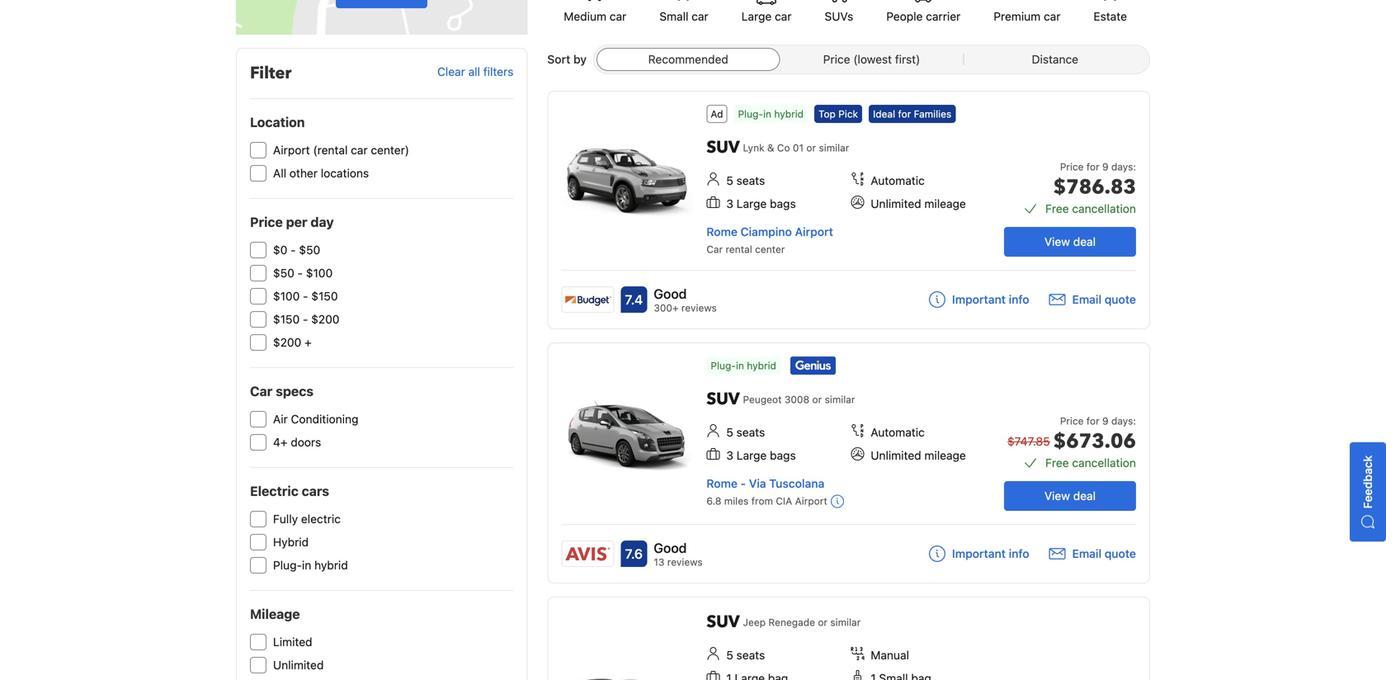 Task type: vqa. For each thing, say whether or not it's contained in the screenshot.
SUVs on the right
yes



Task type: describe. For each thing, give the bounding box(es) containing it.
1 vertical spatial car
[[250, 383, 273, 399]]

distance
[[1032, 52, 1079, 66]]

customer rating 7.6 good element
[[654, 538, 703, 558]]

price (lowest first)
[[824, 52, 921, 66]]

price for price for 9 days: $786.83
[[1060, 161, 1084, 173]]

4+
[[273, 435, 288, 449]]

electric
[[301, 512, 341, 526]]

0 vertical spatial $50
[[299, 243, 320, 257]]

rome - via tuscolana
[[707, 477, 825, 490]]

2 vertical spatial plug-in hybrid
[[273, 558, 348, 572]]

fully electric
[[273, 512, 341, 526]]

unlimited for $747.85
[[871, 449, 922, 462]]

locations
[[321, 166, 369, 180]]

people
[[887, 9, 923, 23]]

$150 - $200
[[273, 312, 340, 326]]

view deal button for $786.83
[[1004, 227, 1137, 257]]

automatic for $747.85
[[871, 425, 925, 439]]

email for $747.85
[[1073, 547, 1102, 560]]

suv peugeot 3008 or similar
[[707, 388, 855, 411]]

7.6
[[625, 546, 643, 562]]

cia
[[776, 495, 793, 507]]

clear
[[437, 65, 465, 79]]

miles
[[724, 495, 749, 507]]

0 horizontal spatial $50
[[273, 266, 295, 280]]

email quote for $747.85
[[1073, 547, 1137, 560]]

filters
[[484, 65, 514, 79]]

estate
[[1094, 9, 1127, 23]]

by
[[574, 52, 587, 66]]

5 for $786.83
[[727, 174, 734, 187]]

day
[[311, 214, 334, 230]]

manual
[[871, 648, 910, 662]]

1 vertical spatial plug-
[[711, 360, 736, 371]]

peugeot
[[743, 394, 782, 405]]

pick
[[839, 108, 858, 120]]

9 for $786.83
[[1103, 161, 1109, 173]]

price for price per day
[[250, 214, 283, 230]]

all
[[469, 65, 480, 79]]

- for $100
[[303, 289, 308, 303]]

2 vertical spatial airport
[[795, 495, 828, 507]]

jeep
[[743, 617, 766, 628]]

location
[[250, 114, 305, 130]]

car for premium car
[[1044, 9, 1061, 23]]

3008
[[785, 394, 810, 405]]

airport (rental car center)
[[273, 143, 409, 157]]

1 vertical spatial $100
[[273, 289, 300, 303]]

price per day
[[250, 214, 334, 230]]

car for small car
[[692, 9, 709, 23]]

0 vertical spatial airport
[[273, 143, 310, 157]]

2 vertical spatial unlimited
[[273, 658, 324, 672]]

0 vertical spatial $100
[[306, 266, 333, 280]]

unlimited for $786.83
[[871, 197, 922, 210]]

email quote button for $786.83
[[1050, 291, 1137, 308]]

good 13 reviews
[[654, 540, 703, 568]]

unlimited mileage for $786.83
[[871, 197, 966, 210]]

unlimited mileage for $747.85
[[871, 449, 966, 462]]

top
[[819, 108, 836, 120]]

price for price (lowest first)
[[824, 52, 851, 66]]

9 for $747.85
[[1103, 415, 1109, 427]]

all other locations
[[273, 166, 369, 180]]

the rental counter isn't at the airport, so you'll need to make your own way there. image
[[831, 495, 844, 508]]

view for $786.83
[[1045, 235, 1071, 248]]

similar for suv peugeot 3008 or similar
[[825, 394, 855, 405]]

01
[[793, 142, 804, 154]]

clear all filters button
[[437, 65, 514, 79]]

7.6 element
[[621, 541, 647, 567]]

conditioning
[[291, 412, 359, 426]]

0 horizontal spatial $150
[[273, 312, 300, 326]]

view deal button for $747.85
[[1004, 481, 1137, 511]]

2 vertical spatial hybrid
[[315, 558, 348, 572]]

rome for rome - via tuscolana
[[707, 477, 738, 490]]

$0 - $50
[[273, 243, 320, 257]]

reviews for $786.83
[[682, 302, 717, 314]]

cars
[[302, 483, 329, 499]]

recommended
[[649, 52, 729, 66]]

from
[[752, 495, 773, 507]]

estate button
[[1078, 0, 1144, 35]]

center)
[[371, 143, 409, 157]]

3 seats from the top
[[737, 648, 765, 662]]

$786.83
[[1054, 174, 1137, 201]]

1 horizontal spatial $200
[[311, 312, 340, 326]]

$200 +
[[273, 336, 312, 349]]

important info for $747.85
[[952, 547, 1030, 560]]

people carrier
[[887, 9, 961, 23]]

0 vertical spatial hybrid
[[775, 108, 804, 120]]

(lowest
[[854, 52, 892, 66]]

medium car button
[[548, 0, 643, 35]]

tuscolana
[[769, 477, 825, 490]]

bags for $747.85
[[770, 449, 796, 462]]

2 vertical spatial in
[[302, 558, 311, 572]]

sort
[[548, 52, 571, 66]]

rome - via tuscolana button
[[707, 477, 825, 490]]

0 vertical spatial in
[[764, 108, 772, 120]]

0 vertical spatial plug-
[[738, 108, 764, 120]]

5 for $747.85
[[727, 425, 734, 439]]

mileage for $786.83
[[925, 197, 966, 210]]

7.4 element
[[621, 286, 647, 313]]

view for $747.85
[[1045, 489, 1071, 503]]

deal for $786.83
[[1074, 235, 1096, 248]]

car specs
[[250, 383, 314, 399]]

ciampino
[[741, 225, 792, 239]]

seats for $786.83
[[737, 174, 765, 187]]

rental
[[726, 243, 753, 255]]

0 vertical spatial for
[[898, 108, 911, 120]]

free for $786.83
[[1046, 202, 1069, 215]]

view deal for $747.85
[[1045, 489, 1096, 503]]

info for $747.85
[[1009, 547, 1030, 560]]

$100 - $150
[[273, 289, 338, 303]]

- for $150
[[303, 312, 308, 326]]

reviews for $747.85
[[668, 556, 703, 568]]

7.4
[[625, 292, 643, 307]]

families
[[914, 108, 952, 120]]

$747.85
[[1008, 435, 1051, 448]]

specs
[[276, 383, 314, 399]]

deal for $747.85
[[1074, 489, 1096, 503]]

all
[[273, 166, 286, 180]]

premium car button
[[978, 0, 1078, 35]]

seats for $747.85
[[737, 425, 765, 439]]

feedback button
[[1350, 442, 1387, 542]]

top pick
[[819, 108, 858, 120]]

airport inside "rome ciampino airport car rental center"
[[795, 225, 834, 239]]

large car button
[[725, 0, 808, 35]]

rome ciampino airport car rental center
[[707, 225, 834, 255]]

large for $786.83
[[737, 197, 767, 210]]

1 vertical spatial hybrid
[[747, 360, 777, 371]]

car inside "rome ciampino airport car rental center"
[[707, 243, 723, 255]]

premium
[[994, 9, 1041, 23]]

renegade
[[769, 617, 815, 628]]

email for $786.83
[[1073, 293, 1102, 306]]

for for $747.85
[[1087, 415, 1100, 427]]

important info button for $747.85
[[929, 546, 1030, 562]]

free for $747.85
[[1046, 456, 1069, 470]]

days: for $786.83
[[1112, 161, 1137, 173]]

5 seats for $747.85
[[727, 425, 765, 439]]

air
[[273, 412, 288, 426]]

$50 - $100
[[273, 266, 333, 280]]

$0
[[273, 243, 288, 257]]

good 300+ reviews
[[654, 286, 717, 314]]

price for price for 9 days: $747.85 $673.06
[[1060, 415, 1084, 427]]



Task type: locate. For each thing, give the bounding box(es) containing it.
1 unlimited mileage from the top
[[871, 197, 966, 210]]

product card group containing $786.83
[[548, 91, 1156, 329]]

2 bags from the top
[[770, 449, 796, 462]]

rome inside button
[[707, 477, 738, 490]]

price left (lowest
[[824, 52, 851, 66]]

3 large bags up ciampino
[[727, 197, 796, 210]]

similar inside suv jeep renegade or similar
[[831, 617, 861, 628]]

rome
[[707, 225, 738, 239], [707, 477, 738, 490]]

1 vertical spatial rome
[[707, 477, 738, 490]]

email quote
[[1073, 293, 1137, 306], [1073, 547, 1137, 560]]

1 cancellation from the top
[[1073, 202, 1137, 215]]

suv for $786.83
[[707, 136, 740, 159]]

0 vertical spatial info
[[1009, 293, 1030, 306]]

$100
[[306, 266, 333, 280], [273, 289, 300, 303]]

1 vertical spatial unlimited
[[871, 449, 922, 462]]

1 vertical spatial cancellation
[[1073, 456, 1137, 470]]

0 vertical spatial view
[[1045, 235, 1071, 248]]

9 inside price for 9 days: $786.83
[[1103, 161, 1109, 173]]

1 vertical spatial in
[[736, 360, 744, 371]]

1 vertical spatial view deal button
[[1004, 481, 1137, 511]]

2 view deal from the top
[[1045, 489, 1096, 503]]

1 seats from the top
[[737, 174, 765, 187]]

email quote button for $747.85
[[1050, 546, 1137, 562]]

view deal button
[[1004, 227, 1137, 257], [1004, 481, 1137, 511]]

quote
[[1105, 293, 1137, 306], [1105, 547, 1137, 560]]

carrier
[[926, 9, 961, 23]]

0 vertical spatial important
[[952, 293, 1006, 306]]

1 9 from the top
[[1103, 161, 1109, 173]]

2 vertical spatial 5 seats
[[727, 648, 765, 662]]

days: up $786.83
[[1112, 161, 1137, 173]]

5
[[727, 174, 734, 187], [727, 425, 734, 439], [727, 648, 734, 662]]

$100 down $50 - $100
[[273, 289, 300, 303]]

1 view from the top
[[1045, 235, 1071, 248]]

product card group containing suv
[[548, 597, 1151, 680]]

0 vertical spatial seats
[[737, 174, 765, 187]]

3 up rome - via tuscolana
[[727, 449, 734, 462]]

1 5 from the top
[[727, 174, 734, 187]]

1 vertical spatial free
[[1046, 456, 1069, 470]]

1 suv from the top
[[707, 136, 740, 159]]

2 email from the top
[[1073, 547, 1102, 560]]

1 vertical spatial airport
[[795, 225, 834, 239]]

9 up $673.06
[[1103, 415, 1109, 427]]

or right renegade
[[818, 617, 828, 628]]

1 view deal button from the top
[[1004, 227, 1137, 257]]

good up 300+
[[654, 286, 687, 302]]

people carrier button
[[870, 0, 978, 35]]

6.8 miles from cia airport
[[707, 495, 828, 507]]

2 9 from the top
[[1103, 415, 1109, 427]]

rome up rental
[[707, 225, 738, 239]]

3 5 from the top
[[727, 648, 734, 662]]

1 important from the top
[[952, 293, 1006, 306]]

large for $747.85
[[737, 449, 767, 462]]

2 good from the top
[[654, 540, 687, 556]]

0 horizontal spatial car
[[250, 383, 273, 399]]

electric
[[250, 483, 299, 499]]

1 vertical spatial email quote
[[1073, 547, 1137, 560]]

1 product card group from the top
[[548, 91, 1156, 329]]

similar down top pick at the top of page
[[819, 142, 850, 154]]

email quote for $786.83
[[1073, 293, 1137, 306]]

price for 9 days: $747.85 $673.06
[[1008, 415, 1137, 455]]

suv
[[707, 136, 740, 159], [707, 388, 740, 411], [707, 611, 740, 634]]

0 vertical spatial plug-in hybrid
[[738, 108, 804, 120]]

price up $786.83
[[1060, 161, 1084, 173]]

5 seats for $786.83
[[727, 174, 765, 187]]

$200 left the +
[[273, 336, 302, 349]]

0 vertical spatial 5
[[727, 174, 734, 187]]

1 horizontal spatial plug-
[[711, 360, 736, 371]]

2 info from the top
[[1009, 547, 1030, 560]]

9 inside the price for 9 days: $747.85 $673.06
[[1103, 415, 1109, 427]]

free cancellation down $673.06
[[1046, 456, 1137, 470]]

5 seats down the jeep
[[727, 648, 765, 662]]

$50 down "$0"
[[273, 266, 295, 280]]

plug-in hybrid up peugeot
[[711, 360, 777, 371]]

0 vertical spatial rome
[[707, 225, 738, 239]]

0 horizontal spatial plug-
[[273, 558, 302, 572]]

1 vertical spatial product card group
[[548, 343, 1156, 584]]

free
[[1046, 202, 1069, 215], [1046, 456, 1069, 470]]

reviews right 13
[[668, 556, 703, 568]]

1 vertical spatial free cancellation
[[1046, 456, 1137, 470]]

2 quote from the top
[[1105, 547, 1137, 560]]

car for medium car
[[610, 9, 627, 23]]

3 large bags for $747.85
[[727, 449, 796, 462]]

3 large bags
[[727, 197, 796, 210], [727, 449, 796, 462]]

suvs
[[825, 9, 854, 23]]

5 seats
[[727, 174, 765, 187], [727, 425, 765, 439], [727, 648, 765, 662]]

days: inside price for 9 days: $786.83
[[1112, 161, 1137, 173]]

0 vertical spatial similar
[[819, 142, 850, 154]]

1 mileage from the top
[[925, 197, 966, 210]]

ad
[[711, 108, 723, 120]]

300+
[[654, 302, 679, 314]]

1 vertical spatial reviews
[[668, 556, 703, 568]]

medium
[[564, 9, 607, 23]]

important info button
[[929, 291, 1030, 308], [929, 546, 1030, 562]]

supplied by avis image
[[562, 542, 614, 566]]

2 3 from the top
[[727, 449, 734, 462]]

similar right renegade
[[831, 617, 861, 628]]

1 vertical spatial bags
[[770, 449, 796, 462]]

similar for suv jeep renegade or similar
[[831, 617, 861, 628]]

0 vertical spatial suv
[[707, 136, 740, 159]]

2 view deal button from the top
[[1004, 481, 1137, 511]]

1 vertical spatial email quote button
[[1050, 546, 1137, 562]]

in up peugeot
[[736, 360, 744, 371]]

1 vertical spatial good
[[654, 540, 687, 556]]

2 important info from the top
[[952, 547, 1030, 560]]

0 vertical spatial car
[[707, 243, 723, 255]]

car inside "button"
[[1044, 9, 1061, 23]]

1 vertical spatial or
[[813, 394, 822, 405]]

3 large bags for $786.83
[[727, 197, 796, 210]]

1 3 large bags from the top
[[727, 197, 796, 210]]

suv left lynk
[[707, 136, 740, 159]]

2 vertical spatial seats
[[737, 648, 765, 662]]

$200
[[311, 312, 340, 326], [273, 336, 302, 349]]

1 good from the top
[[654, 286, 687, 302]]

or inside suv peugeot 3008 or similar
[[813, 394, 822, 405]]

1 important info button from the top
[[929, 291, 1030, 308]]

0 horizontal spatial in
[[302, 558, 311, 572]]

1 horizontal spatial $100
[[306, 266, 333, 280]]

hybrid up peugeot
[[747, 360, 777, 371]]

cancellation down $786.83
[[1073, 202, 1137, 215]]

first)
[[895, 52, 921, 66]]

seats down the jeep
[[737, 648, 765, 662]]

1 horizontal spatial $50
[[299, 243, 320, 257]]

0 vertical spatial cancellation
[[1073, 202, 1137, 215]]

2 vertical spatial suv
[[707, 611, 740, 634]]

or right 3008
[[813, 394, 822, 405]]

days:
[[1112, 161, 1137, 173], [1112, 415, 1137, 427]]

0 vertical spatial email
[[1073, 293, 1102, 306]]

or for suv jeep renegade or similar
[[818, 617, 828, 628]]

view
[[1045, 235, 1071, 248], [1045, 489, 1071, 503]]

2 email quote button from the top
[[1050, 546, 1137, 562]]

free cancellation for $786.83
[[1046, 202, 1137, 215]]

center
[[755, 243, 785, 255]]

13
[[654, 556, 665, 568]]

good inside good 300+ reviews
[[654, 286, 687, 302]]

car for large car
[[775, 9, 792, 23]]

airport up all at the left of page
[[273, 143, 310, 157]]

2 vertical spatial similar
[[831, 617, 861, 628]]

- down $0 - $50
[[298, 266, 303, 280]]

$100 up $100 - $150
[[306, 266, 333, 280]]

6.8
[[707, 495, 722, 507]]

important
[[952, 293, 1006, 306], [952, 547, 1006, 560]]

feedback
[[1361, 455, 1375, 509]]

sort by
[[548, 52, 587, 66]]

deal down $673.06
[[1074, 489, 1096, 503]]

1 5 seats from the top
[[727, 174, 765, 187]]

rome inside "rome ciampino airport car rental center"
[[707, 225, 738, 239]]

0 vertical spatial view deal
[[1045, 235, 1096, 248]]

1 vertical spatial seats
[[737, 425, 765, 439]]

cancellation down $673.06
[[1073, 456, 1137, 470]]

days: inside the price for 9 days: $747.85 $673.06
[[1112, 415, 1137, 427]]

view deal down $786.83
[[1045, 235, 1096, 248]]

1 vertical spatial 3
[[727, 449, 734, 462]]

2 suv from the top
[[707, 388, 740, 411]]

1 important info from the top
[[952, 293, 1030, 306]]

car left rental
[[707, 243, 723, 255]]

limited
[[273, 635, 312, 649]]

reviews right 300+
[[682, 302, 717, 314]]

1 horizontal spatial $150
[[311, 289, 338, 303]]

for up $673.06
[[1087, 415, 1100, 427]]

rome for rome ciampino airport car rental center
[[707, 225, 738, 239]]

2 email quote from the top
[[1073, 547, 1137, 560]]

product card group
[[548, 91, 1156, 329], [548, 343, 1156, 584], [548, 597, 1151, 680]]

lynk
[[743, 142, 765, 154]]

rome up 6.8
[[707, 477, 738, 490]]

for inside price for 9 days: $786.83
[[1087, 161, 1100, 173]]

1 vertical spatial 5 seats
[[727, 425, 765, 439]]

$200 up the +
[[311, 312, 340, 326]]

or for suv peugeot 3008 or similar
[[813, 394, 822, 405]]

2 5 seats from the top
[[727, 425, 765, 439]]

1 vertical spatial view
[[1045, 489, 1071, 503]]

similar inside suv lynk & co 01 or similar
[[819, 142, 850, 154]]

view deal down $673.06
[[1045, 489, 1096, 503]]

view deal for $786.83
[[1045, 235, 1096, 248]]

price left per
[[250, 214, 283, 230]]

1 vertical spatial suv
[[707, 388, 740, 411]]

$50 up $50 - $100
[[299, 243, 320, 257]]

good for $747.85
[[654, 540, 687, 556]]

5 seats down lynk
[[727, 174, 765, 187]]

suv lynk & co 01 or similar
[[707, 136, 850, 159]]

large
[[742, 9, 772, 23], [737, 197, 767, 210], [737, 449, 767, 462]]

0 vertical spatial 5 seats
[[727, 174, 765, 187]]

free cancellation down $786.83
[[1046, 202, 1137, 215]]

cancellation for $786.83
[[1073, 202, 1137, 215]]

in
[[764, 108, 772, 120], [736, 360, 744, 371], [302, 558, 311, 572]]

important for $786.83
[[952, 293, 1006, 306]]

quote for $786.83
[[1105, 293, 1137, 306]]

2 automatic from the top
[[871, 425, 925, 439]]

0 vertical spatial mileage
[[925, 197, 966, 210]]

5 down suv lynk & co 01 or similar
[[727, 174, 734, 187]]

quote for $747.85
[[1105, 547, 1137, 560]]

important for $747.85
[[952, 547, 1006, 560]]

0 vertical spatial deal
[[1074, 235, 1096, 248]]

$150 up $150 - $200
[[311, 289, 338, 303]]

view deal button down $673.06
[[1004, 481, 1137, 511]]

1 vertical spatial email
[[1073, 547, 1102, 560]]

view deal
[[1045, 235, 1096, 248], [1045, 489, 1096, 503]]

1 email quote from the top
[[1073, 293, 1137, 306]]

3 large bags up via
[[727, 449, 796, 462]]

2 3 large bags from the top
[[727, 449, 796, 462]]

1 vertical spatial days:
[[1112, 415, 1137, 427]]

seats down lynk
[[737, 174, 765, 187]]

customer rating 7.4 good element
[[654, 284, 717, 304]]

mileage
[[250, 606, 300, 622]]

co
[[777, 142, 790, 154]]

1 free cancellation from the top
[[1046, 202, 1137, 215]]

cancellation
[[1073, 202, 1137, 215], [1073, 456, 1137, 470]]

or inside suv lynk & co 01 or similar
[[807, 142, 816, 154]]

2 cancellation from the top
[[1073, 456, 1137, 470]]

(rental
[[313, 143, 348, 157]]

supplied by budget image
[[562, 287, 614, 312]]

0 vertical spatial product card group
[[548, 91, 1156, 329]]

2 vertical spatial or
[[818, 617, 828, 628]]

days: up $673.06
[[1112, 415, 1137, 427]]

2 unlimited mileage from the top
[[871, 449, 966, 462]]

1 free from the top
[[1046, 202, 1069, 215]]

2 product card group from the top
[[548, 343, 1156, 584]]

3 for $786.83
[[727, 197, 734, 210]]

1 vertical spatial important
[[952, 547, 1006, 560]]

0 vertical spatial view deal button
[[1004, 227, 1137, 257]]

for
[[898, 108, 911, 120], [1087, 161, 1100, 173], [1087, 415, 1100, 427]]

per
[[286, 214, 308, 230]]

1 vertical spatial $50
[[273, 266, 295, 280]]

suv left the jeep
[[707, 611, 740, 634]]

1 email from the top
[[1073, 293, 1102, 306]]

2 days: from the top
[[1112, 415, 1137, 427]]

filter
[[250, 62, 292, 85]]

plug-in hybrid down hybrid
[[273, 558, 348, 572]]

0 vertical spatial free
[[1046, 202, 1069, 215]]

- up $150 - $200
[[303, 289, 308, 303]]

the rental counter isn't at the airport, so you'll need to make your own way there. image
[[831, 495, 844, 508]]

4+ doors
[[273, 435, 321, 449]]

2 view from the top
[[1045, 489, 1071, 503]]

2 vertical spatial for
[[1087, 415, 1100, 427]]

bags for $786.83
[[770, 197, 796, 210]]

suv for $747.85
[[707, 388, 740, 411]]

airport right ciampino
[[795, 225, 834, 239]]

small car
[[660, 9, 709, 23]]

-
[[291, 243, 296, 257], [298, 266, 303, 280], [303, 289, 308, 303], [303, 312, 308, 326], [741, 477, 746, 490]]

plug- up suv peugeot 3008 or similar
[[711, 360, 736, 371]]

- inside button
[[741, 477, 746, 490]]

price inside 'sort by' element
[[824, 52, 851, 66]]

plug-
[[738, 108, 764, 120], [711, 360, 736, 371], [273, 558, 302, 572]]

price inside price for 9 days: $786.83
[[1060, 161, 1084, 173]]

fully
[[273, 512, 298, 526]]

2 vertical spatial large
[[737, 449, 767, 462]]

clear all filters
[[437, 65, 514, 79]]

1 days: from the top
[[1112, 161, 1137, 173]]

1 vertical spatial 5
[[727, 425, 734, 439]]

1 vertical spatial $150
[[273, 312, 300, 326]]

car inside "button"
[[775, 9, 792, 23]]

3 suv from the top
[[707, 611, 740, 634]]

seats down peugeot
[[737, 425, 765, 439]]

car left specs
[[250, 383, 273, 399]]

2 5 from the top
[[727, 425, 734, 439]]

0 vertical spatial reviews
[[682, 302, 717, 314]]

large up via
[[737, 449, 767, 462]]

- down $100 - $150
[[303, 312, 308, 326]]

5 down suv peugeot 3008 or similar
[[727, 425, 734, 439]]

hybrid
[[273, 535, 309, 549]]

2 vertical spatial plug-
[[273, 558, 302, 572]]

1 vertical spatial view deal
[[1045, 489, 1096, 503]]

in down hybrid
[[302, 558, 311, 572]]

0 vertical spatial important info button
[[929, 291, 1030, 308]]

for inside the price for 9 days: $747.85 $673.06
[[1087, 415, 1100, 427]]

- for rome
[[741, 477, 746, 490]]

good inside good 13 reviews
[[654, 540, 687, 556]]

mileage
[[925, 197, 966, 210], [925, 449, 966, 462]]

1 quote from the top
[[1105, 293, 1137, 306]]

good for $786.83
[[654, 286, 687, 302]]

rome ciampino airport button
[[707, 225, 834, 239]]

2 vertical spatial product card group
[[548, 597, 1151, 680]]

for for $786.83
[[1087, 161, 1100, 173]]

1 vertical spatial plug-in hybrid
[[711, 360, 777, 371]]

or inside suv jeep renegade or similar
[[818, 617, 828, 628]]

1 deal from the top
[[1074, 235, 1096, 248]]

- for $50
[[298, 266, 303, 280]]

2 important info button from the top
[[929, 546, 1030, 562]]

hybrid
[[775, 108, 804, 120], [747, 360, 777, 371], [315, 558, 348, 572]]

- right "$0"
[[291, 243, 296, 257]]

0 vertical spatial unlimited mileage
[[871, 197, 966, 210]]

free down $786.83
[[1046, 202, 1069, 215]]

via
[[749, 477, 766, 490]]

free down the price for 9 days: $747.85 $673.06
[[1046, 456, 1069, 470]]

sort by element
[[594, 45, 1151, 74]]

0 vertical spatial unlimited
[[871, 197, 922, 210]]

free cancellation for $747.85
[[1046, 456, 1137, 470]]

car right medium
[[610, 9, 627, 23]]

reviews inside good 13 reviews
[[668, 556, 703, 568]]

1 vertical spatial 9
[[1103, 415, 1109, 427]]

similar right 3008
[[825, 394, 855, 405]]

car right the small
[[692, 9, 709, 23]]

reviews inside good 300+ reviews
[[682, 302, 717, 314]]

1 bags from the top
[[770, 197, 796, 210]]

$150 up $200 +
[[273, 312, 300, 326]]

email
[[1073, 293, 1102, 306], [1073, 547, 1102, 560]]

0 vertical spatial quote
[[1105, 293, 1137, 306]]

3 product card group from the top
[[548, 597, 1151, 680]]

view down '$747.85' on the bottom right of the page
[[1045, 489, 1071, 503]]

2 free from the top
[[1046, 456, 1069, 470]]

1 automatic from the top
[[871, 174, 925, 187]]

1 rome from the top
[[707, 225, 738, 239]]

1 horizontal spatial car
[[707, 243, 723, 255]]

1 vertical spatial for
[[1087, 161, 1100, 173]]

other
[[290, 166, 318, 180]]

9 up $786.83
[[1103, 161, 1109, 173]]

0 vertical spatial or
[[807, 142, 816, 154]]

automatic for $786.83
[[871, 174, 925, 187]]

0 horizontal spatial $100
[[273, 289, 300, 303]]

small
[[660, 9, 689, 23]]

1 info from the top
[[1009, 293, 1030, 306]]

0 vertical spatial email quote button
[[1050, 291, 1137, 308]]

car up locations
[[351, 143, 368, 157]]

0 vertical spatial important info
[[952, 293, 1030, 306]]

ideal for families
[[873, 108, 952, 120]]

similar inside suv peugeot 3008 or similar
[[825, 394, 855, 405]]

1 vertical spatial automatic
[[871, 425, 925, 439]]

2 horizontal spatial in
[[764, 108, 772, 120]]

2 important from the top
[[952, 547, 1006, 560]]

2 seats from the top
[[737, 425, 765, 439]]

large car
[[742, 9, 792, 23]]

1 vertical spatial 3 large bags
[[727, 449, 796, 462]]

view deal button down $786.83
[[1004, 227, 1137, 257]]

2 mileage from the top
[[925, 449, 966, 462]]

0 vertical spatial 3
[[727, 197, 734, 210]]

in up &
[[764, 108, 772, 120]]

0 vertical spatial 9
[[1103, 161, 1109, 173]]

ideal
[[873, 108, 896, 120]]

3 for $747.85
[[727, 449, 734, 462]]

0 vertical spatial $150
[[311, 289, 338, 303]]

0 vertical spatial bags
[[770, 197, 796, 210]]

5 seats down peugeot
[[727, 425, 765, 439]]

important info button for $786.83
[[929, 291, 1030, 308]]

days: for $747.85
[[1112, 415, 1137, 427]]

2 rome from the top
[[707, 477, 738, 490]]

important info for $786.83
[[952, 293, 1030, 306]]

electric cars
[[250, 483, 329, 499]]

info for $786.83
[[1009, 293, 1030, 306]]

cancellation for $747.85
[[1073, 456, 1137, 470]]

price inside the price for 9 days: $747.85 $673.06
[[1060, 415, 1084, 427]]

0 horizontal spatial $200
[[273, 336, 302, 349]]

car left suvs
[[775, 9, 792, 23]]

bags up rome ciampino airport button
[[770, 197, 796, 210]]

1 email quote button from the top
[[1050, 291, 1137, 308]]

2 deal from the top
[[1074, 489, 1096, 503]]

1 3 from the top
[[727, 197, 734, 210]]

mileage for $747.85
[[925, 449, 966, 462]]

for up $786.83
[[1087, 161, 1100, 173]]

5 down suv jeep renegade or similar
[[727, 648, 734, 662]]

car right premium
[[1044, 9, 1061, 23]]

0 vertical spatial email quote
[[1073, 293, 1137, 306]]

premium car
[[994, 9, 1061, 23]]

airport down tuscolana in the right bottom of the page
[[795, 495, 828, 507]]

2 vertical spatial 5
[[727, 648, 734, 662]]

view down $786.83
[[1045, 235, 1071, 248]]

good up 13
[[654, 540, 687, 556]]

bags up tuscolana in the right bottom of the page
[[770, 449, 796, 462]]

hybrid down electric
[[315, 558, 348, 572]]

large right the "small car"
[[742, 9, 772, 23]]

1 vertical spatial $200
[[273, 336, 302, 349]]

suv left peugeot
[[707, 388, 740, 411]]

large inside "button"
[[742, 9, 772, 23]]

or
[[807, 142, 816, 154], [813, 394, 822, 405], [818, 617, 828, 628]]

1 vertical spatial unlimited mileage
[[871, 449, 966, 462]]

or right 01
[[807, 142, 816, 154]]

- for $0
[[291, 243, 296, 257]]

large up ciampino
[[737, 197, 767, 210]]

for right "ideal"
[[898, 108, 911, 120]]

9
[[1103, 161, 1109, 173], [1103, 415, 1109, 427]]

hybrid up co
[[775, 108, 804, 120]]

price up $673.06
[[1060, 415, 1084, 427]]

product card group containing $673.06
[[548, 343, 1156, 584]]

plug- right ad
[[738, 108, 764, 120]]

- left via
[[741, 477, 746, 490]]

plug-in hybrid up &
[[738, 108, 804, 120]]

1 horizontal spatial in
[[736, 360, 744, 371]]

2 free cancellation from the top
[[1046, 456, 1137, 470]]

deal down $786.83
[[1074, 235, 1096, 248]]

medium car
[[564, 9, 627, 23]]

+
[[305, 336, 312, 349]]

price for 9 days: $786.83
[[1054, 161, 1137, 201]]

plug- down hybrid
[[273, 558, 302, 572]]

1 view deal from the top
[[1045, 235, 1096, 248]]

air conditioning
[[273, 412, 359, 426]]

3 5 seats from the top
[[727, 648, 765, 662]]

1 vertical spatial similar
[[825, 394, 855, 405]]

3 up rental
[[727, 197, 734, 210]]

&
[[768, 142, 775, 154]]



